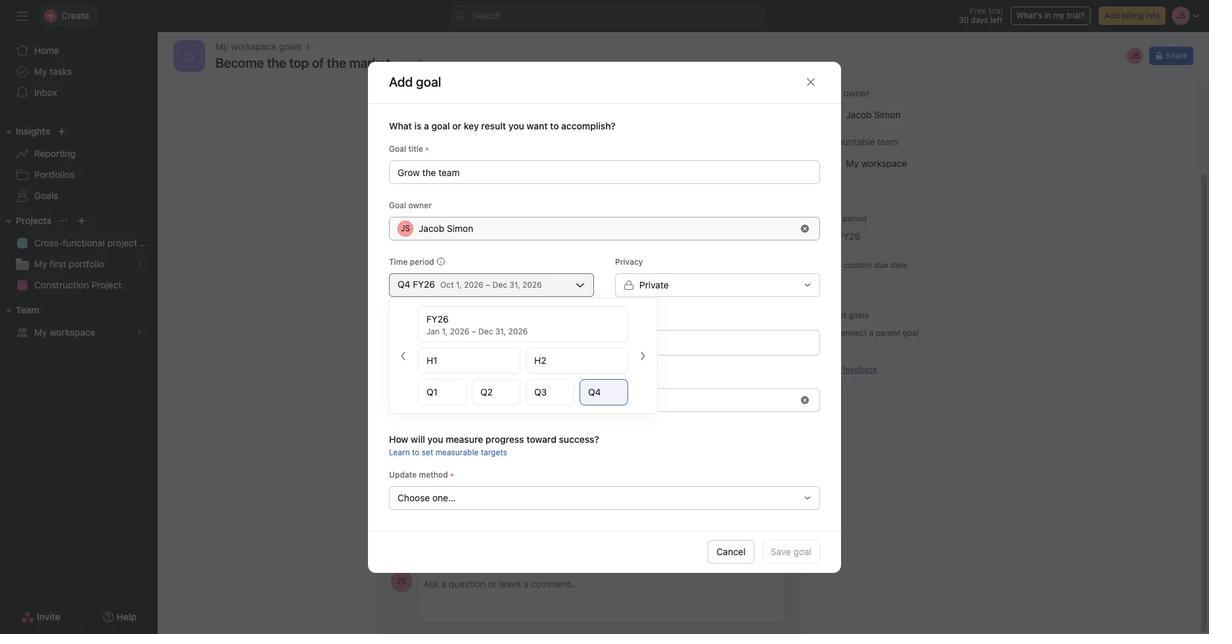 Task type: vqa. For each thing, say whether or not it's contained in the screenshot.
Task name text box inside Find a team 'cell'
no



Task type: locate. For each thing, give the bounding box(es) containing it.
1 horizontal spatial 31,
[[510, 280, 520, 290]]

1 vertical spatial q4
[[588, 387, 601, 398]]

1 horizontal spatial top
[[467, 394, 481, 405]]

the down my workspace goals link
[[267, 55, 286, 70]]

2 horizontal spatial goals
[[849, 310, 870, 320]]

trial?
[[1067, 11, 1085, 20]]

0 vertical spatial become
[[216, 55, 264, 70]]

0 vertical spatial connect
[[835, 328, 867, 338]]

0 vertical spatial will
[[402, 249, 415, 260]]

what's
[[1017, 11, 1043, 20]]

accountable team
[[822, 136, 899, 147]]

required image for title
[[423, 145, 431, 153]]

1 horizontal spatial the
[[451, 394, 464, 405]]

top inside button
[[467, 394, 481, 405]]

period up custom
[[843, 214, 868, 224]]

search
[[472, 10, 502, 21]]

owner up jacob
[[409, 200, 432, 210]]

dec inside q4 fy26 oct 1, 2026 – dec 31, 2026
[[493, 280, 508, 290]]

1 vertical spatial period
[[410, 257, 435, 267]]

dec inside 'fy26 jan 1, 2026 – dec 31, 2026'
[[479, 327, 493, 337]]

functional
[[63, 237, 105, 249]]

parent
[[822, 310, 847, 320], [389, 372, 414, 382]]

the right q1 on the bottom left of page
[[451, 394, 464, 405]]

0 vertical spatial goals
[[279, 41, 302, 52]]

connect down parent goals
[[835, 328, 867, 338]]

0 horizontal spatial or
[[453, 120, 462, 131]]

time period up custom
[[822, 214, 868, 224]]

or
[[453, 120, 462, 131], [499, 437, 507, 446]]

31, inside 'fy26 jan 1, 2026 – dec 31, 2026'
[[496, 327, 506, 337]]

1 vertical spatial workspace
[[50, 327, 95, 338]]

2 vertical spatial goal
[[389, 200, 406, 210]]

1 horizontal spatial time period
[[822, 214, 868, 224]]

goals
[[34, 190, 58, 201]]

my workspace goals link
[[216, 39, 302, 54]]

send
[[822, 365, 841, 375]]

my inside "link"
[[34, 66, 47, 77]]

0 vertical spatial dec
[[493, 280, 508, 290]]

success!
[[458, 249, 495, 260]]

0 vertical spatial owner
[[844, 87, 870, 99]]

parent up connect a parent goal button
[[822, 310, 847, 320]]

q4 right q3
[[588, 387, 601, 398]]

fy26 inside 'fy26 jan 1, 2026 – dec 31, 2026'
[[427, 314, 449, 325]]

workspace down 'construction project' link
[[50, 327, 95, 338]]

you left want
[[509, 120, 525, 131]]

Enter goal name text field
[[389, 160, 821, 184]]

31, down q4 fy26 oct 1, 2026 – dec 31, 2026
[[496, 327, 506, 337]]

track
[[419, 84, 441, 95]]

2026
[[464, 280, 484, 290], [523, 280, 542, 290], [450, 327, 470, 337], [509, 327, 528, 337]]

add
[[1105, 11, 1120, 20], [399, 368, 414, 378]]

0 vertical spatial js
[[1131, 51, 1140, 60]]

0 horizontal spatial required image
[[423, 145, 431, 153]]

1 vertical spatial become
[[414, 394, 448, 405]]

0 vertical spatial parent
[[822, 310, 847, 320]]

of left market
[[483, 394, 492, 405]]

owner right close this dialog icon
[[844, 87, 870, 99]]

1 horizontal spatial owner
[[844, 87, 870, 99]]

fy26
[[413, 278, 435, 290], [427, 314, 449, 325]]

what is a goal or key result you want to accomplish?
[[389, 120, 616, 131]]

close this dialog image
[[806, 77, 817, 87]]

become for become the top of the market
[[414, 394, 448, 405]]

0 vertical spatial of
[[312, 55, 324, 70]]

plan
[[140, 237, 158, 249]]

on
[[405, 84, 417, 95]]

workspace inside my workspace goals link
[[231, 41, 277, 52]]

dec down q4 fy26 oct 1, 2026 – dec 31, 2026
[[479, 327, 493, 337]]

measurable
[[436, 447, 479, 457]]

1 vertical spatial top
[[467, 394, 481, 405]]

the right q2
[[494, 394, 508, 405]]

1 vertical spatial 31,
[[496, 327, 506, 337]]

privacy
[[615, 257, 643, 267]]

$0.00
[[402, 143, 437, 158]]

1 vertical spatial connect
[[399, 437, 431, 446]]

1 vertical spatial or
[[499, 437, 507, 446]]

a right set
[[838, 260, 842, 270]]

2 vertical spatial goals
[[410, 349, 436, 361]]

1 horizontal spatial q4
[[588, 387, 601, 398]]

fy26 up jan
[[427, 314, 449, 325]]

goal right close this dialog icon
[[822, 87, 842, 99]]

0 horizontal spatial you
[[428, 434, 444, 445]]

goal title
[[389, 144, 423, 154]]

0 vertical spatial required image
[[423, 145, 431, 153]]

js down open user profile icon
[[397, 577, 406, 586]]

0 vertical spatial –
[[486, 280, 491, 290]]

1 vertical spatial owner
[[409, 200, 432, 210]]

parent
[[876, 328, 901, 338]]

choose one… button
[[389, 486, 821, 510]]

0 vertical spatial time
[[822, 214, 841, 224]]

will right we
[[402, 249, 415, 260]]

1 vertical spatial fy26
[[427, 314, 449, 325]]

js button
[[1127, 47, 1145, 65], [391, 571, 412, 592]]

1 vertical spatial goal
[[389, 144, 406, 154]]

1 vertical spatial required image
[[448, 471, 456, 479]]

– inside 'fy26 jan 1, 2026 – dec 31, 2026'
[[472, 327, 477, 337]]

connect up to
[[399, 437, 431, 446]]

js
[[1131, 51, 1140, 60], [401, 223, 410, 233], [397, 577, 406, 586]]

become down sub-
[[414, 394, 448, 405]]

– right jan
[[472, 327, 477, 337]]

team
[[878, 136, 899, 147]]

add left billing
[[1105, 11, 1120, 20]]

parent for parent goals
[[822, 310, 847, 320]]

1 vertical spatial js button
[[391, 571, 412, 592]]

a for connect a parent goal
[[870, 328, 874, 338]]

become the top of the market button
[[389, 388, 821, 412]]

0 vertical spatial or
[[453, 120, 462, 131]]

30
[[959, 15, 969, 25]]

set a custom due date button
[[820, 259, 911, 272]]

how
[[389, 434, 409, 445]]

set
[[823, 260, 836, 270]]

will for strive
[[402, 249, 415, 260]]

portfolios
[[509, 437, 546, 446]]

1 horizontal spatial 1,
[[456, 280, 462, 290]]

0 vertical spatial period
[[843, 214, 868, 224]]

a left sub-
[[416, 368, 421, 378]]

workspace up become the top of the market
[[231, 41, 277, 52]]

q4 for q4 fy26 oct 1, 2026 – dec 31, 2026
[[398, 278, 411, 290]]

of for the
[[483, 394, 492, 405]]

1 horizontal spatial parent
[[822, 310, 847, 320]]

to accomplish?
[[550, 120, 616, 131]]

top up measure
[[467, 394, 481, 405]]

or left key
[[453, 120, 462, 131]]

0 vertical spatial 1,
[[456, 280, 462, 290]]

1 horizontal spatial goals
[[410, 349, 436, 361]]

1 horizontal spatial become
[[414, 394, 448, 405]]

a inside "button"
[[838, 260, 842, 270]]

share
[[1167, 51, 1188, 60]]

fy26 left oct
[[413, 278, 435, 290]]

free
[[970, 6, 987, 16]]

q4 down we
[[398, 278, 411, 290]]

1 vertical spatial dec
[[479, 327, 493, 337]]

dec down "success!"
[[493, 280, 508, 290]]

become the top of the market
[[414, 394, 540, 405]]

goals up connect a parent goal button
[[849, 310, 870, 320]]

0 horizontal spatial top
[[289, 55, 309, 70]]

time period down description
[[389, 257, 435, 267]]

we
[[386, 249, 399, 260]]

add billing info button
[[1099, 7, 1166, 25]]

learn to set measurable targets link
[[389, 447, 507, 457]]

cancel
[[717, 546, 746, 558]]

1 horizontal spatial required image
[[448, 471, 456, 479]]

learn
[[389, 447, 410, 457]]

cross-
[[34, 237, 63, 249]]

1 vertical spatial time
[[389, 257, 408, 267]]

will for you
[[411, 434, 425, 445]]

1 vertical spatial time period
[[389, 257, 435, 267]]

measure
[[446, 434, 483, 445]]

a for add a sub-goal
[[416, 368, 421, 378]]

1 horizontal spatial add
[[1105, 11, 1120, 20]]

1 horizontal spatial or
[[499, 437, 507, 446]]

dec
[[493, 280, 508, 290], [479, 327, 493, 337]]

the for the
[[451, 394, 464, 405]]

2 vertical spatial js
[[397, 577, 406, 586]]

js button down open user profile icon
[[391, 571, 412, 592]]

1 vertical spatial –
[[472, 327, 477, 337]]

0 vertical spatial js button
[[1127, 47, 1145, 65]]

period
[[843, 214, 868, 224], [410, 257, 435, 267]]

will inside how will you measure progress toward success? learn to set measurable targets
[[411, 434, 425, 445]]

a right the is
[[424, 120, 429, 131]]

goals for accountable team
[[849, 310, 870, 320]]

js left share button
[[1131, 51, 1140, 60]]

1, right oct
[[456, 280, 462, 290]]

will up to
[[411, 434, 425, 445]]

1 vertical spatial goals
[[849, 310, 870, 320]]

add goal
[[389, 74, 441, 89]]

period left for
[[410, 257, 435, 267]]

goal
[[822, 87, 842, 99], [389, 144, 406, 154], [389, 200, 406, 210]]

1,
[[456, 280, 462, 290], [442, 327, 448, 337]]

team
[[16, 304, 39, 316]]

1 horizontal spatial you
[[509, 120, 525, 131]]

custom
[[844, 260, 873, 270]]

– down "success!"
[[486, 280, 491, 290]]

search list box
[[450, 5, 765, 26]]

0 horizontal spatial –
[[472, 327, 477, 337]]

1 horizontal spatial workspace
[[231, 41, 277, 52]]

0 vertical spatial goal owner
[[822, 87, 870, 99]]

1 horizontal spatial –
[[486, 280, 491, 290]]

invite
[[37, 611, 61, 623]]

goal
[[432, 120, 450, 131], [903, 328, 919, 338], [440, 368, 457, 378], [416, 372, 432, 382], [794, 546, 812, 558]]

my for my workspace
[[34, 327, 47, 338]]

0 vertical spatial workspace
[[231, 41, 277, 52]]

you inside how will you measure progress toward success? learn to set measurable targets
[[428, 434, 444, 445]]

0 horizontal spatial the
[[267, 55, 286, 70]]

members
[[389, 313, 425, 323]]

1 horizontal spatial goal owner
[[822, 87, 870, 99]]

1 vertical spatial goal owner
[[389, 200, 432, 210]]

0 horizontal spatial time
[[389, 257, 408, 267]]

1 vertical spatial add
[[399, 368, 414, 378]]

trial
[[989, 6, 1003, 16]]

0 vertical spatial top
[[289, 55, 309, 70]]

goal owner
[[822, 87, 870, 99], [389, 200, 432, 210]]

0 horizontal spatial connect
[[399, 437, 431, 446]]

fy26 jan 1, 2026 – dec 31, 2026
[[427, 314, 528, 337]]

of inside button
[[483, 394, 492, 405]]

goal left "title" at the top left of the page
[[389, 144, 406, 154]]

js left jacob
[[401, 223, 410, 233]]

of left the market
[[312, 55, 324, 70]]

0 horizontal spatial parent
[[389, 372, 414, 382]]

1 vertical spatial of
[[483, 394, 492, 405]]

become inside button
[[414, 394, 448, 405]]

q4 for q4
[[588, 387, 601, 398]]

my inside teams element
[[34, 327, 47, 338]]

you up set
[[428, 434, 444, 445]]

parent for parent goal
[[389, 372, 414, 382]]

0 horizontal spatial q4
[[398, 278, 411, 290]]

0 horizontal spatial 31,
[[496, 327, 506, 337]]

required image
[[423, 145, 431, 153], [448, 471, 456, 479]]

goal for sub-
[[440, 368, 457, 378]]

0 horizontal spatial period
[[410, 257, 435, 267]]

time left strive
[[389, 257, 408, 267]]

0 vertical spatial add
[[1105, 11, 1120, 20]]

workspace inside my workspace link
[[50, 327, 95, 338]]

0 horizontal spatial workspace
[[50, 327, 95, 338]]

0 horizontal spatial js button
[[391, 571, 412, 592]]

you
[[509, 120, 525, 131], [428, 434, 444, 445]]

portfolios link
[[8, 164, 150, 185]]

will
[[402, 249, 415, 260], [411, 434, 425, 445]]

become down my workspace goals link
[[216, 55, 264, 70]]

goals for $0.00
[[410, 349, 436, 361]]

first
[[50, 258, 66, 270]]

1 horizontal spatial js button
[[1127, 47, 1145, 65]]

a left 'parent' on the bottom right of page
[[870, 328, 874, 338]]

previous year image
[[398, 351, 409, 361]]

0 horizontal spatial become
[[216, 55, 264, 70]]

0 horizontal spatial add
[[399, 368, 414, 378]]

goals up become the top of the market
[[279, 41, 302, 52]]

goal owner right close this dialog icon
[[822, 87, 870, 99]]

save
[[771, 546, 791, 558]]

projects
[[466, 437, 497, 446]]

0 horizontal spatial goal owner
[[389, 200, 432, 210]]

1 vertical spatial js
[[401, 223, 410, 233]]

0 horizontal spatial goals
[[279, 41, 302, 52]]

become the top of the market
[[216, 55, 391, 70]]

1 vertical spatial you
[[428, 434, 444, 445]]

sub-
[[386, 349, 410, 361]]

required image for method
[[448, 471, 456, 479]]

0 vertical spatial you
[[509, 120, 525, 131]]

goal owner up description
[[389, 200, 432, 210]]

open user profile image
[[391, 506, 412, 527]]

my
[[216, 41, 229, 52], [34, 66, 47, 77], [34, 258, 47, 270], [34, 327, 47, 338]]

js button left share button
[[1127, 47, 1145, 65]]

workspace for my workspace goals
[[231, 41, 277, 52]]

add down previous year 'icon'
[[399, 368, 414, 378]]

or up targets
[[499, 437, 507, 446]]

–
[[486, 280, 491, 290], [472, 327, 477, 337]]

1 horizontal spatial connect
[[835, 328, 867, 338]]

a
[[424, 120, 429, 131], [838, 260, 842, 270], [870, 328, 874, 338], [416, 368, 421, 378]]

teams element
[[0, 299, 158, 346]]

become for become the top of the market
[[216, 55, 264, 70]]

31, up 'fy26 jan 1, 2026 – dec 31, 2026'
[[510, 280, 520, 290]]

0 vertical spatial q4
[[398, 278, 411, 290]]

0 horizontal spatial 1,
[[442, 327, 448, 337]]

0 vertical spatial 31,
[[510, 280, 520, 290]]

1 vertical spatial will
[[411, 434, 425, 445]]

1 vertical spatial 1,
[[442, 327, 448, 337]]

0 horizontal spatial owner
[[409, 200, 432, 210]]

q4
[[398, 278, 411, 290], [588, 387, 601, 398]]

parent down previous year 'icon'
[[389, 372, 414, 382]]

1 horizontal spatial of
[[483, 394, 492, 405]]

of for the market
[[312, 55, 324, 70]]

goals up add a sub-goal button
[[410, 349, 436, 361]]

1 horizontal spatial period
[[843, 214, 868, 224]]

home
[[34, 45, 59, 56]]

jacob simon
[[419, 223, 474, 234]]

q3
[[535, 387, 547, 398]]

my inside projects element
[[34, 258, 47, 270]]

0 horizontal spatial of
[[312, 55, 324, 70]]

time up set
[[822, 214, 841, 224]]

goals inside my workspace goals link
[[279, 41, 302, 52]]

2 horizontal spatial the
[[494, 394, 508, 405]]

1, right jan
[[442, 327, 448, 337]]

send feedback
[[822, 365, 878, 375]]

goal up description
[[389, 200, 406, 210]]

next year image
[[638, 351, 648, 361]]

top down my workspace goals link
[[289, 55, 309, 70]]

0 horizontal spatial time period
[[389, 257, 435, 267]]

1 vertical spatial parent
[[389, 372, 414, 382]]

0 vertical spatial time period
[[822, 214, 868, 224]]



Task type: describe. For each thing, give the bounding box(es) containing it.
reporting
[[34, 148, 76, 159]]

goals link
[[8, 185, 150, 206]]

tasks
[[50, 66, 72, 77]]

h1
[[427, 355, 438, 366]]

on track button
[[386, 78, 450, 102]]

date
[[891, 260, 908, 270]]

remove image
[[801, 225, 809, 232]]

key
[[464, 120, 479, 131]]

what's in my trial?
[[1017, 11, 1085, 20]]

the for the market
[[267, 55, 286, 70]]

0 likes. click to like this task image
[[416, 58, 426, 68]]

add for add a sub-goal
[[399, 368, 414, 378]]

q2
[[481, 387, 493, 398]]

private button
[[615, 273, 821, 297]]

connect relevant projects or portfolios
[[399, 437, 546, 446]]

free trial 30 days left
[[959, 6, 1003, 25]]

sub-goals
[[386, 349, 436, 361]]

Name or email text field
[[398, 334, 469, 350]]

parent goal
[[389, 372, 432, 382]]

info
[[1147, 11, 1160, 20]]

set
[[422, 447, 433, 457]]

description
[[386, 225, 442, 237]]

workspace for my workspace
[[50, 327, 95, 338]]

my workspace
[[34, 327, 95, 338]]

oct
[[441, 280, 454, 290]]

my for my workspace goals
[[216, 41, 229, 52]]

relevant
[[433, 437, 464, 446]]

– inside q4 fy26 oct 1, 2026 – dec 31, 2026
[[486, 280, 491, 290]]

construction project link
[[8, 275, 150, 296]]

my tasks
[[34, 66, 72, 77]]

goal for parent
[[903, 328, 919, 338]]

connect for connect a parent goal
[[835, 328, 867, 338]]

targets
[[481, 447, 507, 457]]

cross-functional project plan link
[[8, 233, 158, 254]]

my workspace goals
[[216, 41, 302, 52]]

we will strive for success!
[[386, 249, 495, 260]]

feedback
[[843, 365, 878, 375]]

goal for a
[[432, 120, 450, 131]]

q4 fy26 oct 1, 2026 – dec 31, 2026
[[398, 278, 542, 290]]

connect a parent goal
[[835, 328, 919, 338]]

1, inside q4 fy26 oct 1, 2026 – dec 31, 2026
[[456, 280, 462, 290]]

31, inside q4 fy26 oct 1, 2026 – dec 31, 2026
[[510, 280, 520, 290]]

add for add billing info
[[1105, 11, 1120, 20]]

strive
[[418, 249, 441, 260]]

portfolio
[[69, 258, 104, 270]]

q1
[[427, 387, 438, 398]]

my
[[1054, 11, 1065, 20]]

0 vertical spatial goal
[[822, 87, 842, 99]]

inbox
[[34, 87, 57, 98]]

global element
[[0, 32, 158, 111]]

related work
[[386, 418, 449, 429]]

market
[[511, 394, 540, 405]]

result
[[482, 120, 506, 131]]

team button
[[0, 302, 39, 318]]

remove image
[[801, 396, 809, 404]]

insights element
[[0, 120, 158, 209]]

1 horizontal spatial time
[[822, 214, 841, 224]]

add billing info
[[1105, 11, 1160, 20]]

top for the
[[467, 394, 481, 405]]

is
[[415, 120, 422, 131]]

top for the market
[[289, 55, 309, 70]]

1, inside 'fy26 jan 1, 2026 – dec 31, 2026'
[[442, 327, 448, 337]]

connect a parent goal button
[[816, 324, 925, 343]]

search button
[[450, 5, 765, 26]]

hide sidebar image
[[17, 11, 28, 21]]

in
[[1045, 11, 1052, 20]]

share button
[[1150, 47, 1194, 65]]

update
[[389, 470, 417, 480]]

my for my first portfolio
[[34, 258, 47, 270]]

for
[[444, 249, 455, 260]]

choose
[[398, 492, 430, 503]]

the market
[[327, 55, 391, 70]]

show options image
[[397, 58, 408, 68]]

simon
[[447, 223, 474, 234]]

connect relevant projects or portfolios button
[[380, 433, 552, 451]]

to
[[412, 447, 420, 457]]

my workspace link
[[8, 322, 150, 343]]

projects element
[[0, 209, 158, 299]]

toward success?
[[527, 434, 599, 445]]

project
[[107, 237, 137, 249]]

or inside connect relevant projects or portfolios button
[[499, 437, 507, 446]]

invite button
[[13, 606, 69, 629]]

0 vertical spatial fy26
[[413, 278, 435, 290]]

my tasks link
[[8, 61, 150, 82]]

private
[[640, 279, 669, 290]]

add a sub-goal button
[[380, 364, 463, 383]]

cross-functional project plan
[[34, 237, 158, 249]]

reporting link
[[8, 143, 150, 164]]

choose one…
[[398, 492, 456, 503]]

a for set a custom due date
[[838, 260, 842, 270]]

connect for connect relevant projects or portfolios
[[399, 437, 431, 446]]

what
[[389, 120, 412, 131]]

insights button
[[0, 124, 50, 139]]

my first portfolio link
[[8, 254, 150, 275]]

my first portfolio
[[34, 258, 104, 270]]

my for my tasks
[[34, 66, 47, 77]]

what's in my trial? button
[[1011, 7, 1091, 25]]



